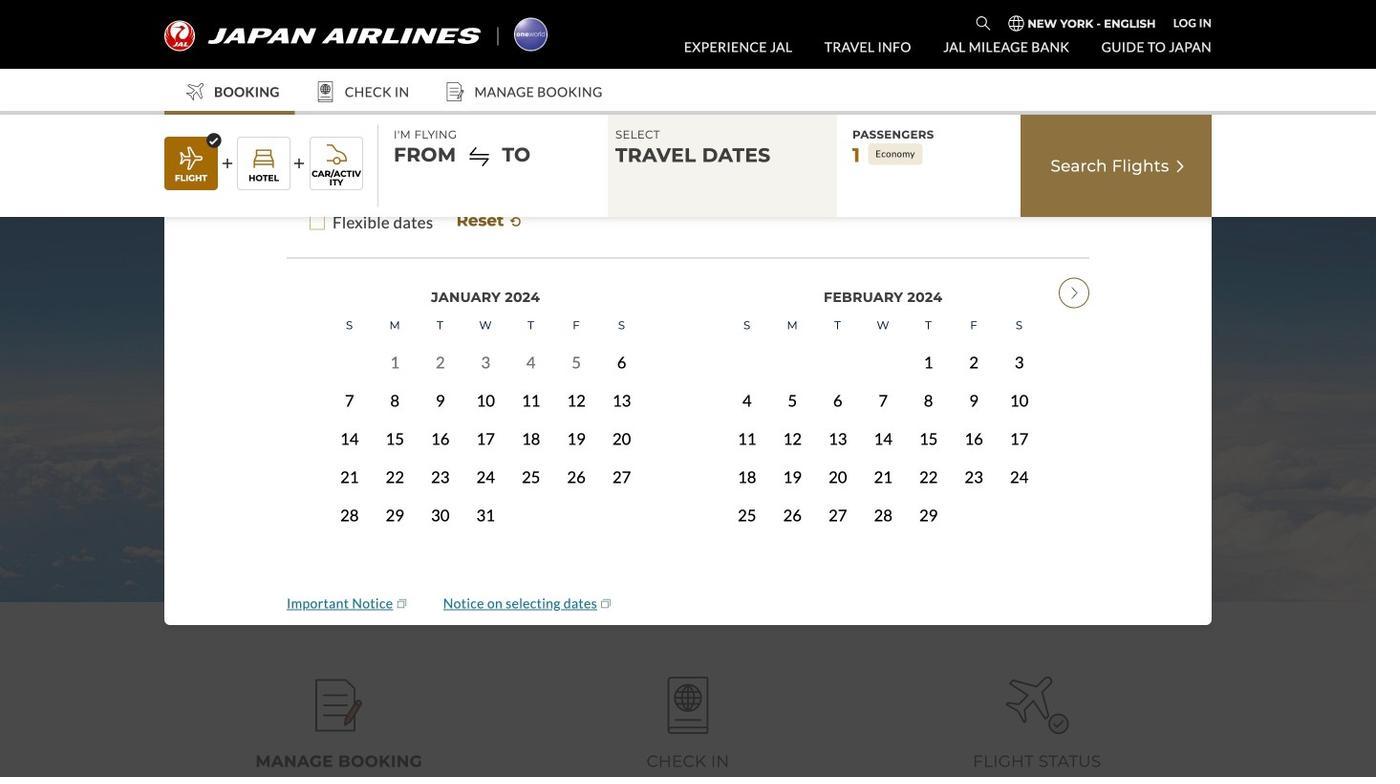 Task type: vqa. For each thing, say whether or not it's contained in the screenshot.
'Monday' element to the right
no



Task type: locate. For each thing, give the bounding box(es) containing it.
one world image
[[514, 18, 548, 51]]

saturday element
[[599, 336, 645, 372], [997, 336, 1042, 372]]

1 thursday element from the left
[[508, 336, 554, 372]]

0 horizontal spatial saturday element
[[599, 336, 645, 372]]

1 horizontal spatial saturday element
[[997, 336, 1042, 372]]

0 horizontal spatial friday element
[[554, 336, 599, 372]]

friday element
[[554, 336, 599, 372], [951, 336, 997, 372]]

2 thursday element from the left
[[906, 336, 951, 372]]

2 saturday element from the left
[[997, 336, 1042, 372]]

1 horizontal spatial friday element
[[951, 336, 997, 372]]

tuesday element
[[418, 336, 463, 372]]

1 horizontal spatial thursday element
[[906, 336, 951, 372]]

thursday element
[[508, 336, 554, 372], [906, 336, 951, 372]]

0 horizontal spatial thursday element
[[508, 336, 554, 372]]

tab list
[[164, 663, 1212, 777]]

japan airlines image
[[164, 21, 481, 51]]

1 saturday element from the left
[[599, 336, 645, 372]]

1 friday element from the left
[[554, 336, 599, 372]]



Task type: describe. For each thing, give the bounding box(es) containing it.
wednesday element
[[463, 336, 508, 372]]

2 friday element from the left
[[951, 336, 997, 372]]

monday element
[[372, 336, 418, 372]]



